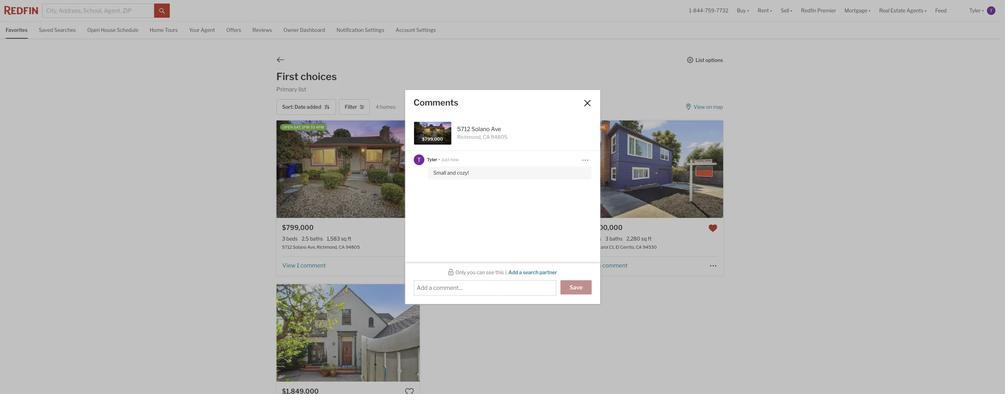 Task type: vqa. For each thing, say whether or not it's contained in the screenshot.
The Favorites link
yes



Task type: locate. For each thing, give the bounding box(es) containing it.
0 horizontal spatial beds
[[286, 236, 298, 242]]

you
[[467, 270, 476, 276]]

schedule
[[117, 27, 138, 33]]

list options button
[[687, 57, 723, 63]]

favorite button checkbox
[[405, 224, 414, 233], [709, 224, 718, 233]]

1 vertical spatial 94805
[[346, 245, 360, 250]]

beds for $799,000
[[286, 236, 298, 242]]

0 horizontal spatial favorite button checkbox
[[405, 224, 414, 233]]

sq right 1,583
[[341, 236, 347, 242]]

tyler • just now
[[427, 157, 459, 162]]

2 favorite button checkbox from the left
[[709, 224, 718, 233]]

0 vertical spatial richmond,
[[457, 134, 482, 140]]

1 baths from the left
[[310, 236, 323, 242]]

0 horizontal spatial 5712
[[282, 245, 292, 250]]

comment down el
[[602, 262, 628, 269]]

2 horizontal spatial add
[[586, 262, 597, 269]]

richmond, down 1,583
[[317, 245, 338, 250]]

photo of 5712 solano ave, richmond, ca 94805 image inside "comments" dialog
[[414, 122, 451, 145]]

richmond, inside 5712 solano ave richmond, ca 94805
[[457, 134, 482, 140]]

5712 inside 5712 solano ave richmond, ca 94805
[[457, 126, 470, 133]]

options
[[706, 57, 723, 63]]

photo of 7004 carol ct, el cerrito, ca 94530 image
[[437, 121, 580, 218], [580, 121, 723, 218], [723, 121, 867, 218]]

2 photo of 50 lenox rd, kensington, ca 94707 image from the left
[[276, 285, 420, 382]]

4 for 4 beds
[[586, 236, 589, 242]]

home
[[150, 27, 164, 33]]

1 photo of 50 lenox rd, kensington, ca 94707 image from the left
[[133, 285, 277, 382]]

0 horizontal spatial richmond,
[[317, 245, 338, 250]]

1-
[[689, 8, 693, 14]]

5712 solano ave richmond, ca 94805
[[457, 126, 507, 140]]

1 horizontal spatial richmond,
[[457, 134, 482, 140]]

choices
[[301, 71, 337, 83]]

1 horizontal spatial 3
[[605, 236, 609, 242]]

1 horizontal spatial ft
[[648, 236, 652, 242]]

1 vertical spatial solano
[[293, 245, 307, 250]]

beds up '7004'
[[590, 236, 601, 242]]

list
[[299, 86, 306, 93]]

2 horizontal spatial comment
[[602, 262, 628, 269]]

richmond, for ave,
[[317, 245, 338, 250]]

now
[[450, 157, 459, 162]]

1 horizontal spatial favorite button checkbox
[[709, 224, 718, 233]]

5712 solano ave, richmond, ca 94805
[[282, 245, 360, 250]]

4
[[376, 104, 379, 110], [586, 236, 589, 242]]

tours
[[165, 27, 178, 33]]

reviews
[[253, 27, 272, 33]]

a for 2nd add a comment button
[[598, 262, 601, 269]]

add a comment for 2nd add a comment button
[[586, 262, 628, 269]]

comment up only
[[451, 262, 476, 269]]

1 vertical spatial 5712
[[282, 245, 292, 250]]

date
[[295, 104, 306, 110]]

Add a comment... text field
[[417, 284, 553, 292]]

solano down the 2.5
[[293, 245, 307, 250]]

baths
[[310, 236, 323, 242], [610, 236, 623, 242]]

1 add a comment from the left
[[434, 262, 476, 269]]

0 horizontal spatial ca
[[339, 245, 345, 250]]

2 baths from the left
[[610, 236, 623, 242]]

richmond, up now
[[457, 134, 482, 140]]

open
[[87, 27, 100, 33]]

0 horizontal spatial 4
[[376, 104, 379, 110]]

account settings link
[[396, 22, 436, 38]]

ca inside 5712 solano ave richmond, ca 94805
[[483, 134, 490, 140]]

0 vertical spatial solano
[[472, 126, 490, 133]]

feed button
[[931, 0, 965, 21]]

add a comment down carol
[[586, 262, 628, 269]]

ft for $1,300,000
[[648, 236, 652, 242]]

beds down $799,000
[[286, 236, 298, 242]]

94805 down ave
[[491, 134, 507, 140]]

settings right notification
[[365, 27, 384, 33]]

primary
[[276, 86, 297, 93]]

view inside button
[[694, 104, 705, 110]]

844-
[[693, 8, 705, 14]]

add a comment button down carol
[[586, 262, 628, 269]]

1 horizontal spatial settings
[[416, 27, 436, 33]]

4 for 4 homes
[[376, 104, 379, 110]]

4 left homes in the top left of the page
[[376, 104, 379, 110]]

solano
[[472, 126, 490, 133], [293, 245, 307, 250]]

7732
[[716, 8, 729, 14]]

add a comment button up only
[[434, 262, 476, 269]]

view left 1
[[282, 262, 296, 269]]

0 horizontal spatial add
[[434, 262, 445, 269]]

view on map button
[[685, 99, 723, 115]]

1 horizontal spatial ca
[[483, 134, 490, 140]]

favorite button image
[[709, 224, 718, 233]]

1 vertical spatial view
[[282, 262, 296, 269]]

saved searches
[[39, 27, 76, 33]]

$799,000
[[282, 224, 314, 232]]

sq
[[341, 236, 347, 242], [641, 236, 647, 242]]

a for 2nd add a comment button from right
[[446, 262, 449, 269]]

94530
[[643, 245, 657, 250]]

1 horizontal spatial 94805
[[491, 134, 507, 140]]

0 horizontal spatial ft
[[348, 236, 351, 242]]

0 horizontal spatial comment
[[300, 262, 326, 269]]

add a comment for 2nd add a comment button from right
[[434, 262, 476, 269]]

add for 2nd add a comment button from right
[[434, 262, 445, 269]]

saved searches link
[[39, 22, 76, 38]]

add
[[434, 262, 445, 269], [586, 262, 597, 269], [509, 269, 518, 276]]

sq up 94530
[[641, 236, 647, 242]]

City, Address, School, Agent, ZIP search field
[[42, 4, 154, 18]]

photo of 5712 solano ave, richmond, ca 94805 image
[[133, 121, 277, 218], [276, 121, 420, 218], [420, 121, 563, 218], [414, 122, 451, 145]]

baths for $1,300,000
[[610, 236, 623, 242]]

2 beds from the left
[[590, 236, 601, 242]]

view left on
[[694, 104, 705, 110]]

solano left ave
[[472, 126, 490, 133]]

1 vertical spatial favorite button image
[[405, 388, 414, 394]]

1 horizontal spatial baths
[[610, 236, 623, 242]]

0 horizontal spatial add a comment button
[[434, 262, 476, 269]]

comment
[[300, 262, 326, 269], [451, 262, 476, 269], [602, 262, 628, 269]]

list options
[[696, 57, 723, 63]]

solano inside 5712 solano ave richmond, ca 94805
[[472, 126, 490, 133]]

filter
[[345, 104, 357, 110]]

favorites
[[6, 27, 28, 33]]

1 vertical spatial richmond,
[[317, 245, 338, 250]]

1 horizontal spatial 4
[[586, 236, 589, 242]]

0 vertical spatial 5712
[[457, 126, 470, 133]]

sort
[[282, 104, 292, 110]]

comments dialog
[[405, 90, 600, 304]]

3 up carol
[[605, 236, 609, 242]]

ca down the comments element
[[483, 134, 490, 140]]

|
[[505, 270, 507, 276]]

0 horizontal spatial view
[[282, 262, 296, 269]]

offers link
[[226, 22, 241, 38]]

1 horizontal spatial solano
[[472, 126, 490, 133]]

view for view on map
[[694, 104, 705, 110]]

el
[[616, 245, 619, 250]]

2,280
[[627, 236, 640, 242]]

1 horizontal spatial add
[[509, 269, 518, 276]]

2 settings from the left
[[416, 27, 436, 33]]

0 vertical spatial view
[[694, 104, 705, 110]]

2 ft from the left
[[648, 236, 652, 242]]

first choices primary list
[[276, 71, 337, 93]]

0 horizontal spatial 94805
[[346, 245, 360, 250]]

0 horizontal spatial 3
[[282, 236, 285, 242]]

ft up 94530
[[648, 236, 652, 242]]

1 favorite button image from the top
[[405, 224, 414, 233]]

1pm
[[302, 125, 309, 130]]

1 comment from the left
[[300, 262, 326, 269]]

1 horizontal spatial add a comment
[[586, 262, 628, 269]]

2 3 from the left
[[605, 236, 609, 242]]

notification
[[337, 27, 364, 33]]

baths up 5712 solano ave, richmond, ca 94805
[[310, 236, 323, 242]]

cerrito,
[[620, 245, 635, 250]]

94805 inside 5712 solano ave richmond, ca 94805
[[491, 134, 507, 140]]

1 sq from the left
[[341, 236, 347, 242]]

1 3 from the left
[[282, 236, 285, 242]]

0 horizontal spatial a
[[446, 262, 449, 269]]

2 horizontal spatial a
[[598, 262, 601, 269]]

4 homes
[[376, 104, 396, 110]]

photo of 629 beloit ave, kensington, ca 94708 image
[[285, 121, 428, 218], [428, 121, 572, 218], [572, 121, 715, 218]]

1 vertical spatial 4
[[586, 236, 589, 242]]

add a comment button
[[434, 262, 476, 269], [586, 262, 628, 269]]

2 add a comment from the left
[[586, 262, 628, 269]]

3 for 3 baths
[[605, 236, 609, 242]]

homes
[[380, 104, 396, 110]]

3 down $799,000
[[282, 236, 285, 242]]

1 horizontal spatial comment
[[451, 262, 476, 269]]

0 vertical spatial 94805
[[491, 134, 507, 140]]

tyler
[[427, 157, 437, 162]]

1 photo of 629 beloit ave, kensington, ca 94708 image from the left
[[285, 121, 428, 218]]

5712
[[457, 126, 470, 133], [282, 245, 292, 250]]

0 horizontal spatial solano
[[293, 245, 307, 250]]

0 vertical spatial favorite button image
[[405, 224, 414, 233]]

owner
[[283, 27, 299, 33]]

1 horizontal spatial view
[[694, 104, 705, 110]]

ca
[[483, 134, 490, 140], [339, 245, 345, 250], [636, 245, 642, 250]]

1 horizontal spatial 5712
[[457, 126, 470, 133]]

1 favorite button checkbox from the left
[[405, 224, 414, 233]]

2 sq from the left
[[641, 236, 647, 242]]

reviews link
[[253, 22, 272, 38]]

sat,
[[294, 125, 301, 130]]

0 horizontal spatial add a comment
[[434, 262, 476, 269]]

94805 down 1,583 sq ft
[[346, 245, 360, 250]]

2 favorite button image from the top
[[405, 388, 414, 394]]

3 comment from the left
[[602, 262, 628, 269]]

1 beds from the left
[[286, 236, 298, 242]]

favorite button checkbox for $1,300,000
[[709, 224, 718, 233]]

settings for notification settings
[[365, 27, 384, 33]]

1 horizontal spatial add a comment button
[[586, 262, 628, 269]]

1 horizontal spatial sq
[[641, 236, 647, 242]]

3 beds
[[282, 236, 298, 242]]

baths up el
[[610, 236, 623, 242]]

your
[[189, 27, 200, 33]]

0 horizontal spatial sq
[[341, 236, 347, 242]]

house
[[101, 27, 116, 33]]

5712 down 3 beds
[[282, 245, 292, 250]]

1 settings from the left
[[365, 27, 384, 33]]

0 horizontal spatial settings
[[365, 27, 384, 33]]

5712 up now
[[457, 126, 470, 133]]

1 horizontal spatial beds
[[590, 236, 601, 242]]

0 vertical spatial 4
[[376, 104, 379, 110]]

ct,
[[609, 245, 615, 250]]

add a comment up only
[[434, 262, 476, 269]]

1 ft from the left
[[348, 236, 351, 242]]

1 horizontal spatial a
[[519, 269, 522, 276]]

2 comment from the left
[[451, 262, 476, 269]]

comment right 1
[[300, 262, 326, 269]]

favorite button image
[[405, 224, 414, 233], [405, 388, 414, 394]]

94805 for ave,
[[346, 245, 360, 250]]

ft right 1,583
[[348, 236, 351, 242]]

ca down 1,583 sq ft
[[339, 245, 345, 250]]

0 horizontal spatial baths
[[310, 236, 323, 242]]

searches
[[54, 27, 76, 33]]

3 photo of 50 lenox rd, kensington, ca 94707 image from the left
[[420, 285, 563, 382]]

favorite button checkbox
[[405, 388, 414, 394]]

hot
[[587, 125, 594, 130]]

4 up '7004'
[[586, 236, 589, 242]]

ca down 2,280 sq ft
[[636, 245, 642, 250]]

photo of 50 lenox rd, kensington, ca 94707 image
[[133, 285, 277, 382], [276, 285, 420, 382], [420, 285, 563, 382]]

settings right account on the left top
[[416, 27, 436, 33]]

94805
[[491, 134, 507, 140], [346, 245, 360, 250]]

this
[[495, 270, 504, 276]]



Task type: describe. For each thing, give the bounding box(es) containing it.
sq for $799,000
[[341, 236, 347, 242]]

list
[[696, 57, 705, 63]]

to
[[310, 125, 315, 130]]

a inside only you can see this | add a search partner
[[519, 269, 522, 276]]

redfin premier button
[[797, 0, 840, 21]]

view on map
[[694, 104, 723, 110]]

favorite button checkbox for $799,000
[[405, 224, 414, 233]]

3 photo of 629 beloit ave, kensington, ca 94708 image from the left
[[572, 121, 715, 218]]

partner
[[540, 269, 557, 276]]

open sat, 1pm to 4pm
[[283, 125, 324, 130]]

1 add a comment button from the left
[[434, 262, 476, 269]]

only you can see this | add a search partner
[[456, 269, 557, 276]]

filter button
[[339, 99, 370, 115]]

view for view 1 comment
[[282, 262, 296, 269]]

ave,
[[307, 245, 316, 250]]

2.5
[[302, 236, 309, 242]]

view 1 comment button
[[282, 262, 326, 269]]

ca for ave,
[[339, 245, 345, 250]]

user photo image
[[987, 6, 996, 15]]

saved
[[39, 27, 53, 33]]

3 photo of 7004 carol ct, el cerrito, ca 94530 image from the left
[[723, 121, 867, 218]]

1 photo of 7004 carol ct, el cerrito, ca 94530 image from the left
[[437, 121, 580, 218]]

2 add a comment button from the left
[[586, 262, 628, 269]]

first
[[276, 71, 299, 83]]

only
[[456, 270, 466, 276]]

carol
[[598, 245, 608, 250]]

notification settings
[[337, 27, 384, 33]]

dashboard
[[300, 27, 325, 33]]

offers
[[226, 27, 241, 33]]

solano for ave
[[472, 126, 490, 133]]

5712 for ave,
[[282, 245, 292, 250]]

richmond, for ave
[[457, 134, 482, 140]]

2,280 sq ft
[[627, 236, 652, 242]]

add a search partner button
[[508, 269, 557, 276]]

94805 for ave
[[491, 134, 507, 140]]

ft for $799,000
[[348, 236, 351, 242]]

your agent link
[[189, 22, 215, 38]]

account
[[396, 27, 415, 33]]

home tours link
[[150, 22, 178, 38]]

2.5 baths
[[302, 236, 323, 242]]

on
[[706, 104, 712, 110]]

and
[[447, 170, 456, 176]]

see
[[486, 270, 494, 276]]

search
[[523, 269, 539, 276]]

settings for account settings
[[416, 27, 436, 33]]

owner dashboard link
[[283, 22, 325, 38]]

solano for ave,
[[293, 245, 307, 250]]

cozy!
[[457, 170, 469, 176]]

1,583 sq ft
[[327, 236, 351, 242]]

add for 2nd add a comment button
[[586, 262, 597, 269]]

view 1 comment
[[282, 262, 326, 269]]

2 horizontal spatial ca
[[636, 245, 642, 250]]

baths for $799,000
[[310, 236, 323, 242]]

open house schedule
[[87, 27, 138, 33]]

1-844-759-7732
[[689, 8, 729, 14]]

2 photo of 629 beloit ave, kensington, ca 94708 image from the left
[[428, 121, 572, 218]]

4pm
[[316, 125, 324, 130]]

can
[[477, 270, 485, 276]]

3 for 3 beds
[[282, 236, 285, 242]]

3 baths
[[605, 236, 623, 242]]

1
[[297, 262, 299, 269]]

home tours
[[150, 27, 178, 33]]

add inside only you can see this | add a search partner
[[509, 269, 518, 276]]

sort : date added
[[282, 104, 321, 110]]

home
[[595, 125, 606, 130]]

open
[[283, 125, 293, 130]]

sq for $1,300,000
[[641, 236, 647, 242]]

owner dashboard
[[283, 27, 325, 33]]

ca for ave
[[483, 134, 490, 140]]

comments
[[414, 98, 458, 108]]

5712 for ave
[[457, 126, 470, 133]]

7004
[[586, 245, 597, 250]]

1,583
[[327, 236, 340, 242]]

comment for $799,000
[[300, 262, 326, 269]]

tyler's photo image
[[414, 155, 424, 165]]

:
[[292, 104, 294, 110]]

7004 carol ct, el cerrito, ca 94530
[[586, 245, 657, 250]]

account settings
[[396, 27, 436, 33]]

beds for $1,300,000
[[590, 236, 601, 242]]

added
[[307, 104, 321, 110]]

map
[[713, 104, 723, 110]]

comment for $1,300,000
[[602, 262, 628, 269]]

open house schedule link
[[87, 22, 138, 38]]

just
[[441, 157, 449, 162]]

comments element
[[414, 98, 574, 108]]

your agent
[[189, 27, 215, 33]]

2 photo of 7004 carol ct, el cerrito, ca 94530 image from the left
[[580, 121, 723, 218]]

favorites link
[[6, 22, 28, 38]]

4 beds
[[586, 236, 601, 242]]

ave
[[491, 126, 501, 133]]

•
[[439, 157, 440, 162]]

$1,300,000
[[586, 224, 623, 232]]

redfin premier
[[801, 8, 836, 14]]

submit search image
[[159, 8, 165, 14]]

feed
[[936, 8, 947, 14]]

small
[[433, 170, 446, 176]]



